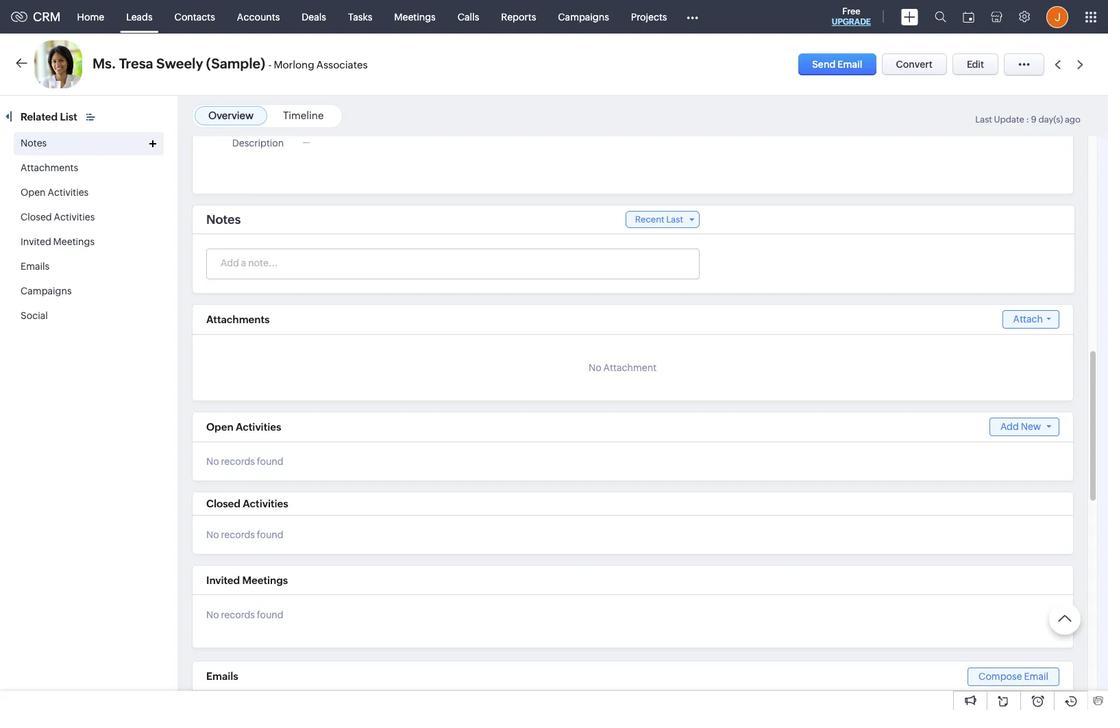 Task type: vqa. For each thing, say whether or not it's contained in the screenshot.
the left the None field
no



Task type: describe. For each thing, give the bounding box(es) containing it.
1 horizontal spatial closed
[[206, 498, 241, 510]]

social link
[[21, 310, 48, 321]]

edit
[[967, 59, 984, 70]]

deals link
[[291, 0, 337, 33]]

0 vertical spatial last
[[975, 114, 992, 125]]

add
[[1001, 421, 1019, 432]]

1 vertical spatial campaigns link
[[21, 286, 72, 297]]

0 horizontal spatial closed
[[21, 212, 52, 223]]

convert button
[[882, 53, 947, 75]]

1 records from the top
[[221, 456, 255, 467]]

0 vertical spatial attachments
[[21, 162, 78, 173]]

overview
[[208, 110, 254, 121]]

home
[[77, 11, 104, 22]]

next record image
[[1077, 60, 1086, 69]]

no records found for activities
[[206, 530, 284, 541]]

send email
[[812, 59, 863, 70]]

create menu image
[[901, 9, 918, 25]]

1 vertical spatial last
[[666, 215, 683, 225]]

crm
[[33, 10, 61, 24]]

new
[[1021, 421, 1041, 432]]

0 horizontal spatial notes
[[21, 138, 47, 149]]

calls link
[[447, 0, 490, 33]]

Add a note... field
[[207, 256, 698, 270]]

open activities link
[[21, 187, 89, 198]]

found for closed activities
[[257, 530, 284, 541]]

ago
[[1065, 114, 1081, 125]]

0 horizontal spatial open activities
[[21, 187, 89, 198]]

attach
[[1013, 314, 1043, 325]]

free upgrade
[[832, 6, 871, 27]]

invited meetings link
[[21, 236, 95, 247]]

projects link
[[620, 0, 678, 33]]

crm link
[[11, 10, 61, 24]]

:
[[1026, 114, 1029, 125]]

1 vertical spatial campaigns
[[21, 286, 72, 297]]

social
[[21, 310, 48, 321]]

convert
[[896, 59, 933, 70]]

sweely
[[156, 56, 203, 71]]

1 vertical spatial meetings
[[53, 236, 95, 247]]

emails link
[[21, 261, 49, 272]]

calendar image
[[963, 11, 975, 22]]

ms.
[[93, 56, 116, 71]]

records for closed
[[221, 530, 255, 541]]

search element
[[927, 0, 955, 34]]

1 vertical spatial open activities
[[206, 421, 281, 433]]

1 horizontal spatial campaigns
[[558, 11, 609, 22]]

accounts link
[[226, 0, 291, 33]]

attachments link
[[21, 162, 78, 173]]

previous record image
[[1055, 60, 1061, 69]]

search image
[[935, 11, 946, 23]]

9
[[1031, 114, 1037, 125]]

list
[[60, 111, 77, 123]]

0 horizontal spatial open
[[21, 187, 46, 198]]

1 horizontal spatial attachments
[[206, 314, 270, 326]]

1 horizontal spatial invited meetings
[[206, 575, 288, 587]]

description
[[232, 138, 284, 149]]

send
[[812, 59, 836, 70]]

upgrade
[[832, 17, 871, 27]]

reports
[[501, 11, 536, 22]]

calls
[[458, 11, 479, 22]]

tasks
[[348, 11, 372, 22]]

1 vertical spatial emails
[[206, 671, 238, 683]]

last update : 9 day(s) ago
[[975, 114, 1081, 125]]

tasks link
[[337, 0, 383, 33]]

notes link
[[21, 138, 47, 149]]

1 no records found from the top
[[206, 456, 284, 467]]

attach link
[[1002, 310, 1060, 329]]



Task type: locate. For each thing, give the bounding box(es) containing it.
1 vertical spatial invited meetings
[[206, 575, 288, 587]]

Other Modules field
[[678, 6, 708, 28]]

contacts link
[[164, 0, 226, 33]]

2 vertical spatial records
[[221, 610, 255, 621]]

attachments
[[21, 162, 78, 173], [206, 314, 270, 326]]

0 horizontal spatial email
[[838, 59, 863, 70]]

reports link
[[490, 0, 547, 33]]

open
[[21, 187, 46, 198], [206, 421, 233, 433]]

2 records from the top
[[221, 530, 255, 541]]

1 horizontal spatial closed activities
[[206, 498, 288, 510]]

0 vertical spatial campaigns
[[558, 11, 609, 22]]

accounts
[[237, 11, 280, 22]]

projects
[[631, 11, 667, 22]]

campaigns link right reports
[[547, 0, 620, 33]]

last left update
[[975, 114, 992, 125]]

compose
[[979, 672, 1022, 683]]

day(s)
[[1039, 114, 1063, 125]]

0 vertical spatial campaigns link
[[547, 0, 620, 33]]

no
[[589, 363, 602, 374], [206, 456, 219, 467], [206, 530, 219, 541], [206, 610, 219, 621]]

1 vertical spatial invited
[[206, 575, 240, 587]]

email for send email
[[838, 59, 863, 70]]

1 vertical spatial closed
[[206, 498, 241, 510]]

0 horizontal spatial meetings
[[53, 236, 95, 247]]

0 horizontal spatial attachments
[[21, 162, 78, 173]]

0 vertical spatial emails
[[21, 261, 49, 272]]

invited meetings
[[21, 236, 95, 247], [206, 575, 288, 587]]

attachment
[[603, 363, 657, 374]]

no records found
[[206, 456, 284, 467], [206, 530, 284, 541], [206, 610, 284, 621]]

email right 'send'
[[838, 59, 863, 70]]

0 vertical spatial email
[[838, 59, 863, 70]]

emails
[[21, 261, 49, 272], [206, 671, 238, 683]]

0 vertical spatial found
[[257, 456, 284, 467]]

campaigns
[[558, 11, 609, 22], [21, 286, 72, 297]]

timeline
[[283, 110, 324, 121]]

related
[[21, 111, 58, 123]]

1 vertical spatial found
[[257, 530, 284, 541]]

last
[[975, 114, 992, 125], [666, 215, 683, 225]]

0 horizontal spatial campaigns link
[[21, 286, 72, 297]]

overview link
[[208, 110, 254, 121]]

1 horizontal spatial last
[[975, 114, 992, 125]]

0 horizontal spatial invited
[[21, 236, 51, 247]]

email
[[838, 59, 863, 70], [1024, 672, 1049, 683]]

found
[[257, 456, 284, 467], [257, 530, 284, 541], [257, 610, 284, 621]]

3 no records found from the top
[[206, 610, 284, 621]]

closed
[[21, 212, 52, 223], [206, 498, 241, 510]]

no records found for meetings
[[206, 610, 284, 621]]

0 horizontal spatial campaigns
[[21, 286, 72, 297]]

2 vertical spatial meetings
[[242, 575, 288, 587]]

invited
[[21, 236, 51, 247], [206, 575, 240, 587]]

email inside button
[[838, 59, 863, 70]]

notes
[[21, 138, 47, 149], [206, 212, 241, 227]]

-
[[268, 59, 272, 71]]

0 vertical spatial records
[[221, 456, 255, 467]]

activities
[[48, 187, 89, 198], [54, 212, 95, 223], [236, 421, 281, 433], [243, 498, 288, 510]]

timeline link
[[283, 110, 324, 121]]

1 vertical spatial closed activities
[[206, 498, 288, 510]]

1 vertical spatial attachments
[[206, 314, 270, 326]]

deals
[[302, 11, 326, 22]]

records
[[221, 456, 255, 467], [221, 530, 255, 541], [221, 610, 255, 621]]

tresa
[[119, 56, 153, 71]]

1 horizontal spatial open
[[206, 421, 233, 433]]

1 vertical spatial open
[[206, 421, 233, 433]]

ms. tresa sweely (sample) - morlong associates
[[93, 56, 368, 71]]

2 horizontal spatial meetings
[[394, 11, 436, 22]]

campaigns right reports link
[[558, 11, 609, 22]]

closed activities
[[21, 212, 95, 223], [206, 498, 288, 510]]

campaigns down emails 'link'
[[21, 286, 72, 297]]

1 horizontal spatial campaigns link
[[547, 0, 620, 33]]

0 horizontal spatial last
[[666, 215, 683, 225]]

1 vertical spatial records
[[221, 530, 255, 541]]

1 found from the top
[[257, 456, 284, 467]]

0 horizontal spatial invited meetings
[[21, 236, 95, 247]]

morlong
[[274, 59, 314, 71]]

add new
[[1001, 421, 1041, 432]]

meetings link
[[383, 0, 447, 33]]

0 vertical spatial meetings
[[394, 11, 436, 22]]

0 vertical spatial invited meetings
[[21, 236, 95, 247]]

leads
[[126, 11, 153, 22]]

email right the compose
[[1024, 672, 1049, 683]]

0 vertical spatial open
[[21, 187, 46, 198]]

create menu element
[[893, 0, 927, 33]]

profile element
[[1038, 0, 1077, 33]]

send email button
[[799, 53, 876, 75]]

1 horizontal spatial invited
[[206, 575, 240, 587]]

1 horizontal spatial email
[[1024, 672, 1049, 683]]

1 horizontal spatial notes
[[206, 212, 241, 227]]

2 no records found from the top
[[206, 530, 284, 541]]

0 vertical spatial closed activities
[[21, 212, 95, 223]]

profile image
[[1047, 6, 1068, 28]]

closed activities link
[[21, 212, 95, 223]]

compose email
[[979, 672, 1049, 683]]

email for compose email
[[1024, 672, 1049, 683]]

1 vertical spatial no records found
[[206, 530, 284, 541]]

0 horizontal spatial emails
[[21, 261, 49, 272]]

2 vertical spatial found
[[257, 610, 284, 621]]

1 horizontal spatial open activities
[[206, 421, 281, 433]]

leads link
[[115, 0, 164, 33]]

0 vertical spatial invited
[[21, 236, 51, 247]]

meetings
[[394, 11, 436, 22], [53, 236, 95, 247], [242, 575, 288, 587]]

1 vertical spatial notes
[[206, 212, 241, 227]]

related list
[[21, 111, 80, 123]]

0 horizontal spatial closed activities
[[21, 212, 95, 223]]

3 records from the top
[[221, 610, 255, 621]]

recent last
[[635, 215, 683, 225]]

records for invited
[[221, 610, 255, 621]]

associates
[[316, 59, 368, 71]]

0 vertical spatial closed
[[21, 212, 52, 223]]

1 horizontal spatial meetings
[[242, 575, 288, 587]]

0 vertical spatial no records found
[[206, 456, 284, 467]]

update
[[994, 114, 1025, 125]]

2 vertical spatial no records found
[[206, 610, 284, 621]]

2 found from the top
[[257, 530, 284, 541]]

3 found from the top
[[257, 610, 284, 621]]

campaigns link
[[547, 0, 620, 33], [21, 286, 72, 297]]

no attachment
[[589, 363, 657, 374]]

0 vertical spatial notes
[[21, 138, 47, 149]]

free
[[842, 6, 861, 16]]

last right recent
[[666, 215, 683, 225]]

contacts
[[174, 11, 215, 22]]

(sample)
[[206, 56, 265, 71]]

open activities
[[21, 187, 89, 198], [206, 421, 281, 433]]

1 horizontal spatial emails
[[206, 671, 238, 683]]

found for invited meetings
[[257, 610, 284, 621]]

0 vertical spatial open activities
[[21, 187, 89, 198]]

1 vertical spatial email
[[1024, 672, 1049, 683]]

home link
[[66, 0, 115, 33]]

campaigns link down emails 'link'
[[21, 286, 72, 297]]

recent
[[635, 215, 665, 225]]

edit button
[[953, 53, 999, 75]]



